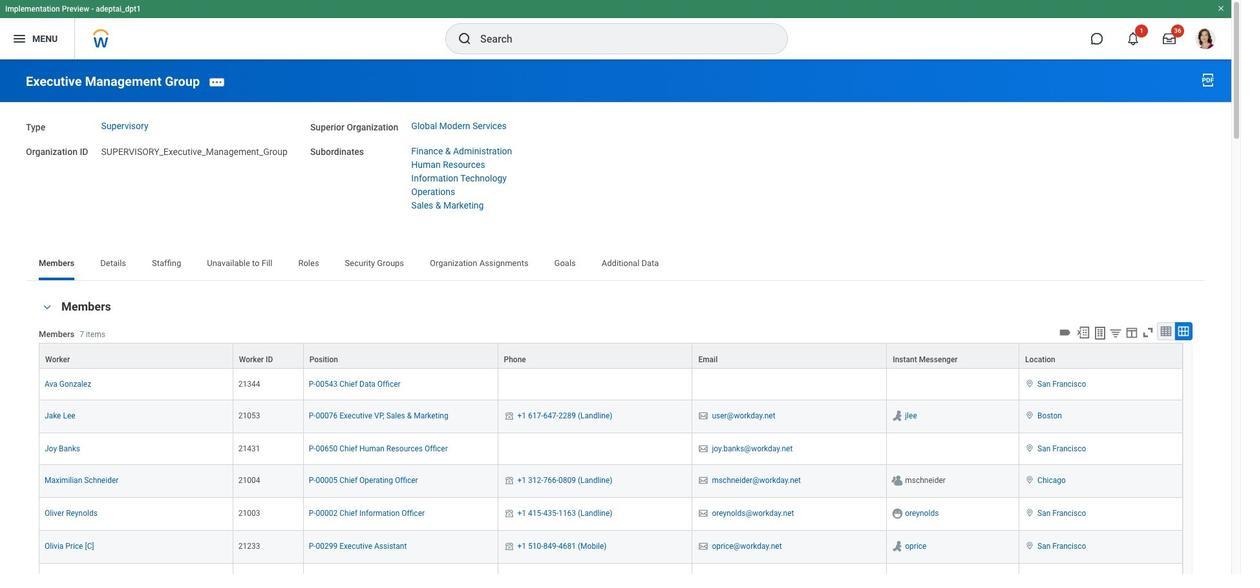 Task type: locate. For each thing, give the bounding box(es) containing it.
location image for fourth row from the bottom
[[1025, 476, 1036, 485]]

Search Workday  search field
[[481, 25, 761, 53]]

3 phone image from the top
[[504, 542, 515, 552]]

location image for 3rd row from the top
[[1025, 411, 1036, 420]]

tab list
[[26, 250, 1206, 281]]

5 location image from the top
[[1025, 542, 1036, 551]]

1 vertical spatial mail image
[[698, 509, 710, 519]]

row
[[39, 343, 1184, 369], [39, 369, 1184, 401], [39, 401, 1184, 434], [39, 434, 1184, 466], [39, 466, 1184, 499], [39, 499, 1184, 532], [39, 532, 1184, 565], [39, 565, 1184, 575]]

4 location image from the top
[[1025, 509, 1036, 518]]

cell
[[498, 369, 693, 401], [693, 369, 887, 401], [887, 369, 1020, 401], [498, 434, 693, 466], [887, 434, 1020, 466], [39, 565, 233, 575], [233, 565, 304, 575], [304, 565, 498, 575], [498, 565, 693, 575], [693, 565, 887, 575], [887, 565, 1020, 575], [1020, 565, 1184, 575]]

mail image for phone image related to second row from the bottom of the page
[[698, 542, 710, 552]]

mail image
[[698, 411, 710, 421], [698, 444, 710, 454], [698, 542, 710, 552]]

close environment banner image
[[1218, 5, 1226, 12]]

export to excel image
[[1077, 326, 1091, 340]]

phone image
[[504, 476, 515, 486]]

3 location image from the top
[[1025, 476, 1036, 485]]

2 vertical spatial phone image
[[504, 542, 515, 552]]

aim image
[[891, 410, 904, 423], [891, 541, 904, 554]]

2 mail image from the top
[[698, 509, 710, 519]]

2 vertical spatial mail image
[[698, 542, 710, 552]]

0 vertical spatial aim image
[[891, 410, 904, 423]]

2 mail image from the top
[[698, 444, 710, 454]]

expand table image
[[1178, 326, 1191, 339]]

0 vertical spatial phone image
[[504, 411, 515, 421]]

location image
[[1025, 379, 1036, 388]]

aim image for 3rd row from the top location icon
[[891, 410, 904, 423]]

mschneider element
[[906, 474, 946, 486]]

3 row from the top
[[39, 401, 1184, 434]]

location image
[[1025, 411, 1036, 420], [1025, 444, 1036, 453], [1025, 476, 1036, 485], [1025, 509, 1036, 518], [1025, 542, 1036, 551]]

2 location image from the top
[[1025, 444, 1036, 453]]

1 mail image from the top
[[698, 411, 710, 421]]

1 mail image from the top
[[698, 476, 710, 486]]

view printable version (pdf) image
[[1201, 72, 1217, 88]]

1 phone image from the top
[[504, 411, 515, 421]]

1 vertical spatial phone image
[[504, 509, 515, 519]]

1 location image from the top
[[1025, 411, 1036, 420]]

toolbar
[[1057, 323, 1193, 343]]

fullscreen image
[[1141, 326, 1156, 340]]

mail image for yahoo image
[[698, 509, 710, 519]]

banner
[[0, 0, 1232, 60]]

group
[[39, 299, 1193, 575]]

items selected list
[[412, 146, 534, 210]]

2 phone image from the top
[[504, 509, 515, 519]]

click to view/edit grid preferences image
[[1125, 326, 1140, 340]]

1 vertical spatial aim image
[[891, 541, 904, 554]]

profile logan mcneil image
[[1196, 28, 1217, 52]]

1 aim image from the top
[[891, 410, 904, 423]]

7 row from the top
[[39, 532, 1184, 565]]

0 vertical spatial mail image
[[698, 476, 710, 486]]

inbox large image
[[1163, 32, 1176, 45]]

aim image for second row from the bottom of the page's location icon
[[891, 541, 904, 554]]

3 mail image from the top
[[698, 542, 710, 552]]

2 aim image from the top
[[891, 541, 904, 554]]

location image for third row from the bottom of the page
[[1025, 509, 1036, 518]]

phone image
[[504, 411, 515, 421], [504, 509, 515, 519], [504, 542, 515, 552]]

select to filter grid data image
[[1109, 327, 1123, 340]]

notifications large image
[[1127, 32, 1140, 45]]

location image for second row from the bottom of the page
[[1025, 542, 1036, 551]]

main content
[[0, 60, 1232, 575]]

0 vertical spatial mail image
[[698, 411, 710, 421]]

tag image
[[1059, 326, 1073, 340]]

1 vertical spatial mail image
[[698, 444, 710, 454]]

mail image
[[698, 476, 710, 486], [698, 509, 710, 519]]



Task type: vqa. For each thing, say whether or not it's contained in the screenshot.
mail icon to the top
yes



Task type: describe. For each thing, give the bounding box(es) containing it.
8 row from the top
[[39, 565, 1184, 575]]

msn image
[[891, 475, 904, 488]]

1 row from the top
[[39, 343, 1184, 369]]

yahoo image
[[892, 508, 904, 521]]

mail image for 3rd row from the top's phone image
[[698, 411, 710, 421]]

justify image
[[12, 31, 27, 47]]

export to worksheets image
[[1093, 326, 1109, 342]]

phone image for second row from the bottom of the page
[[504, 542, 515, 552]]

chevron down image
[[39, 303, 55, 312]]

table image
[[1160, 326, 1173, 339]]

6 row from the top
[[39, 499, 1184, 532]]

phone image for 3rd row from the top
[[504, 411, 515, 421]]

mail image for msn icon
[[698, 476, 710, 486]]

search image
[[457, 31, 473, 47]]

phone image for third row from the bottom of the page
[[504, 509, 515, 519]]

2 row from the top
[[39, 369, 1184, 401]]

4 row from the top
[[39, 434, 1184, 466]]

5 row from the top
[[39, 466, 1184, 499]]

location image for fourth row from the top of the page
[[1025, 444, 1036, 453]]



